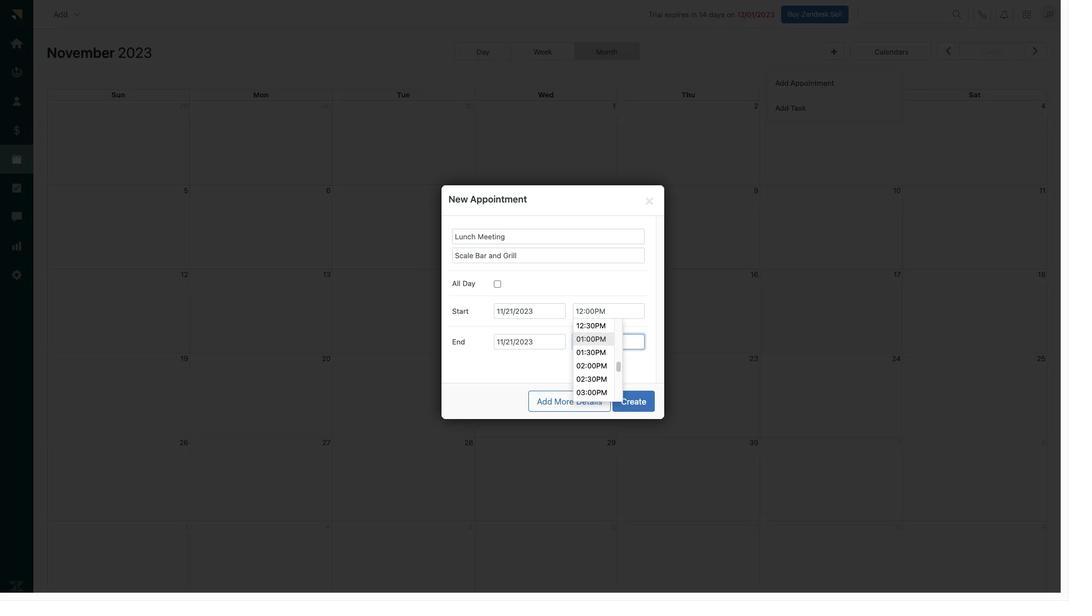 Task type: locate. For each thing, give the bounding box(es) containing it.
End Time text field
[[573, 334, 645, 350]]

0 horizontal spatial 14
[[465, 270, 473, 279]]

add task
[[775, 103, 806, 112]]

thu
[[682, 90, 695, 99]]

8
[[611, 186, 616, 195]]

zendesk image
[[9, 580, 24, 594]]

12/01/2023
[[737, 10, 775, 19]]

add appointment
[[775, 78, 834, 87]]

14 right in
[[699, 10, 707, 19]]

on
[[727, 10, 735, 19]]

angle right image
[[1033, 43, 1038, 58]]

11
[[1039, 186, 1046, 195]]

3
[[896, 101, 901, 110]]

appointment right new
[[470, 193, 527, 205]]

12:30pm
[[576, 321, 606, 330]]

22
[[607, 354, 616, 363]]

24
[[892, 354, 901, 363]]

03:00pm
[[576, 388, 607, 397]]

2023
[[118, 44, 152, 61]]

buy zendesk sell
[[788, 10, 842, 18]]

03:30pm
[[576, 401, 607, 410]]

calendars
[[875, 47, 909, 56]]

add for add task
[[775, 103, 789, 112]]

15
[[608, 270, 616, 279]]

add
[[53, 9, 68, 19], [775, 78, 789, 87], [775, 103, 789, 112], [537, 396, 552, 406]]

14 up day
[[465, 270, 473, 279]]

01:30pm
[[576, 348, 606, 357]]

november
[[47, 44, 115, 61]]

02:30pm
[[576, 375, 607, 384]]

×
[[645, 191, 654, 208]]

7
[[469, 186, 473, 195]]

1 horizontal spatial appointment
[[791, 78, 834, 87]]

sell
[[830, 10, 842, 18]]

add left task
[[775, 103, 789, 112]]

trial expires in 14 days on 12/01/2023
[[649, 10, 775, 19]]

20
[[322, 354, 331, 363]]

0 horizontal spatial appointment
[[470, 193, 527, 205]]

create link
[[613, 391, 655, 412]]

appointment
[[791, 78, 834, 87], [470, 193, 527, 205]]

jp button
[[1040, 5, 1058, 23]]

wed
[[538, 90, 554, 99]]

plus image
[[831, 48, 837, 56]]

add inside button
[[53, 9, 68, 19]]

task
[[791, 103, 806, 112]]

Start Time text field
[[573, 303, 645, 319]]

19
[[180, 354, 188, 363]]

14
[[699, 10, 707, 19], [465, 270, 473, 279]]

None checkbox
[[494, 281, 501, 288]]

sat
[[969, 90, 981, 99]]

sun
[[111, 90, 125, 99]]

13
[[323, 270, 331, 279]]

add up add task
[[775, 78, 789, 87]]

buy zendesk sell button
[[781, 5, 849, 23]]

appointment for new appointment
[[470, 193, 527, 205]]

add left more at right
[[537, 396, 552, 406]]

1 horizontal spatial 14
[[699, 10, 707, 19]]

all
[[452, 279, 461, 288]]

tue
[[397, 90, 410, 99]]

add left chevron down "image" on the top of page
[[53, 9, 68, 19]]

add for add
[[53, 9, 68, 19]]

1 vertical spatial appointment
[[470, 193, 527, 205]]

days
[[709, 10, 725, 19]]

26
[[179, 438, 188, 447]]

search image
[[953, 10, 962, 19]]

chevron down image
[[72, 10, 81, 19]]

1
[[613, 101, 616, 110]]

4
[[1041, 101, 1046, 110]]

0 vertical spatial appointment
[[791, 78, 834, 87]]

appointment up task
[[791, 78, 834, 87]]

day
[[463, 279, 475, 288]]



Task type: vqa. For each thing, say whether or not it's contained in the screenshot.
12:00Pm
yes



Task type: describe. For each thing, give the bounding box(es) containing it.
day
[[477, 47, 489, 56]]

expires
[[665, 10, 689, 19]]

new
[[449, 193, 468, 205]]

12:00pm 12:30pm 01:00pm 01:30pm 02:00pm 02:30pm 03:00pm 03:30pm
[[576, 308, 607, 410]]

5
[[184, 186, 188, 195]]

17
[[894, 270, 901, 279]]

29
[[607, 438, 616, 447]]

in
[[691, 10, 697, 19]]

end
[[452, 337, 465, 346]]

× link
[[642, 191, 657, 208]]

Untitled Appointment text field
[[452, 229, 645, 244]]

add more details link
[[529, 391, 611, 412]]

add button
[[45, 3, 90, 25]]

Location text field
[[452, 248, 645, 263]]

buy
[[788, 10, 800, 18]]

25
[[1037, 354, 1046, 363]]

new appointment
[[449, 193, 527, 205]]

0 vertical spatial 14
[[699, 10, 707, 19]]

Start Date text field
[[494, 303, 566, 319]]

all day
[[452, 279, 475, 288]]

november 2023
[[47, 44, 152, 61]]

27
[[322, 438, 331, 447]]

jp
[[1044, 9, 1054, 19]]

End Date text field
[[494, 334, 566, 350]]

30
[[749, 438, 758, 447]]

details
[[576, 396, 602, 406]]

16
[[750, 270, 758, 279]]

18
[[1038, 270, 1046, 279]]

add for add appointment
[[775, 78, 789, 87]]

add more details
[[537, 396, 602, 406]]

12:00pm
[[576, 308, 606, 317]]

9
[[754, 186, 758, 195]]

trial
[[649, 10, 663, 19]]

12
[[181, 270, 188, 279]]

week
[[533, 47, 552, 56]]

bell image
[[1000, 10, 1009, 19]]

02:00pm
[[576, 361, 607, 370]]

2
[[754, 101, 758, 110]]

23
[[750, 354, 758, 363]]

add for add more details
[[537, 396, 552, 406]]

10
[[893, 186, 901, 195]]

calls image
[[978, 10, 987, 19]]

zendesk
[[801, 10, 829, 18]]

appointment for add appointment
[[791, 78, 834, 87]]

start
[[452, 307, 469, 316]]

mon
[[253, 90, 269, 99]]

angle left image
[[946, 43, 951, 58]]

28
[[464, 438, 473, 447]]

today
[[982, 47, 1002, 56]]

more
[[554, 396, 574, 406]]

1 vertical spatial 14
[[465, 270, 473, 279]]

create
[[621, 396, 646, 406]]

01:00pm
[[576, 335, 606, 344]]

6
[[326, 186, 331, 195]]

zendesk products image
[[1023, 10, 1031, 18]]



